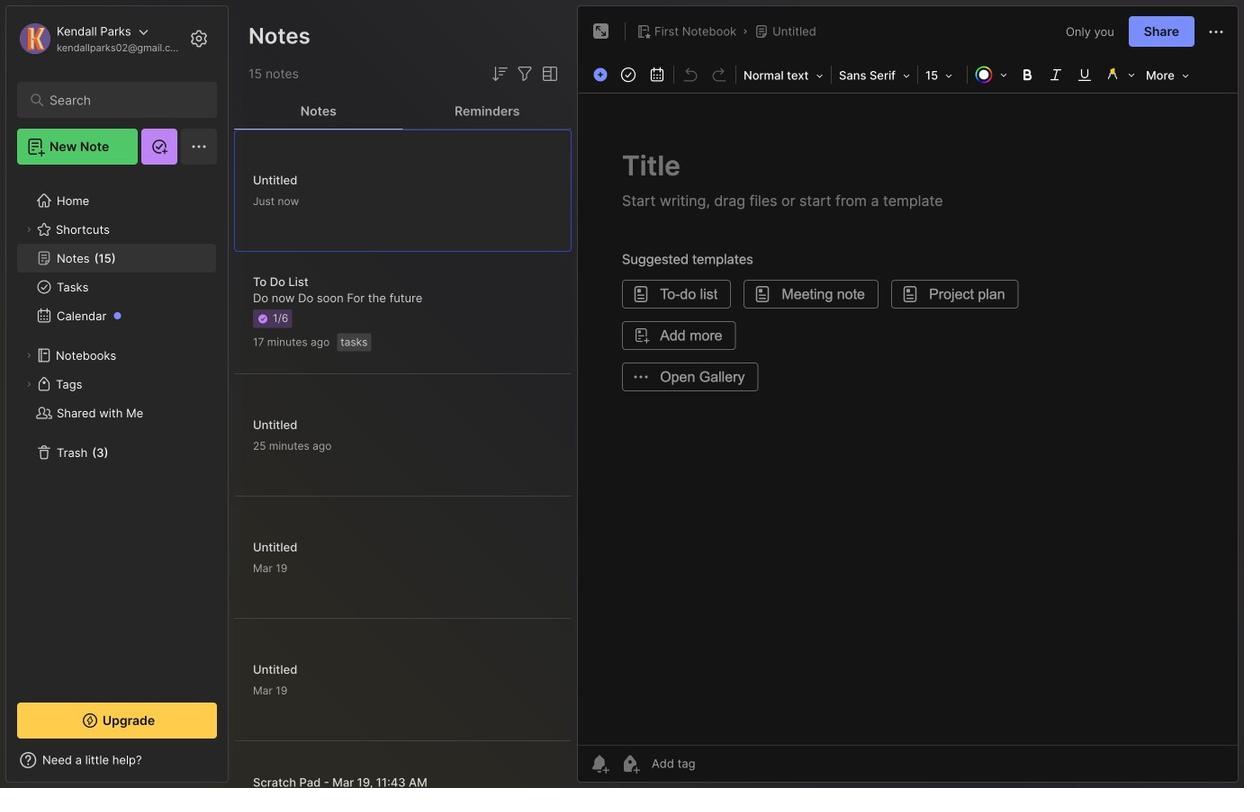 Task type: vqa. For each thing, say whether or not it's contained in the screenshot.
All
no



Task type: locate. For each thing, give the bounding box(es) containing it.
View options field
[[536, 63, 561, 85]]

Add tag field
[[650, 756, 785, 772]]

tree
[[6, 176, 228, 687]]

Font color field
[[970, 62, 1013, 87]]

WHAT'S NEW field
[[6, 746, 228, 775]]

add a reminder image
[[589, 754, 610, 775]]

Search text field
[[50, 92, 193, 109]]

Sort options field
[[489, 63, 510, 85]]

none search field inside 'main' element
[[50, 89, 193, 111]]

click to collapse image
[[227, 755, 241, 777]]

Font family field
[[834, 63, 916, 88]]

underline image
[[1072, 62, 1097, 87]]

Account field
[[17, 21, 184, 57]]

None search field
[[50, 89, 193, 111]]

expand notebooks image
[[23, 350, 34, 361]]

settings image
[[188, 28, 210, 50]]

tree inside 'main' element
[[6, 176, 228, 687]]

Highlight field
[[1099, 62, 1141, 87]]

expand tags image
[[23, 379, 34, 390]]

Note Editor text field
[[578, 93, 1238, 745]]

main element
[[0, 0, 234, 789]]

tab list
[[234, 94, 572, 130]]

add filters image
[[514, 63, 536, 85]]



Task type: describe. For each thing, give the bounding box(es) containing it.
task image
[[616, 62, 641, 87]]

note window element
[[577, 5, 1239, 788]]

Add filters field
[[514, 63, 536, 85]]

Heading level field
[[738, 63, 829, 88]]

add tag image
[[619, 754, 641, 775]]

more actions image
[[1205, 21, 1227, 43]]

italic image
[[1043, 62, 1069, 87]]

More field
[[1141, 63, 1195, 88]]

Font size field
[[920, 63, 965, 88]]

bold image
[[1015, 62, 1040, 87]]

expand note image
[[591, 21, 612, 42]]

calendar event image
[[645, 62, 670, 87]]

Insert field
[[589, 63, 614, 86]]

More actions field
[[1205, 20, 1227, 43]]



